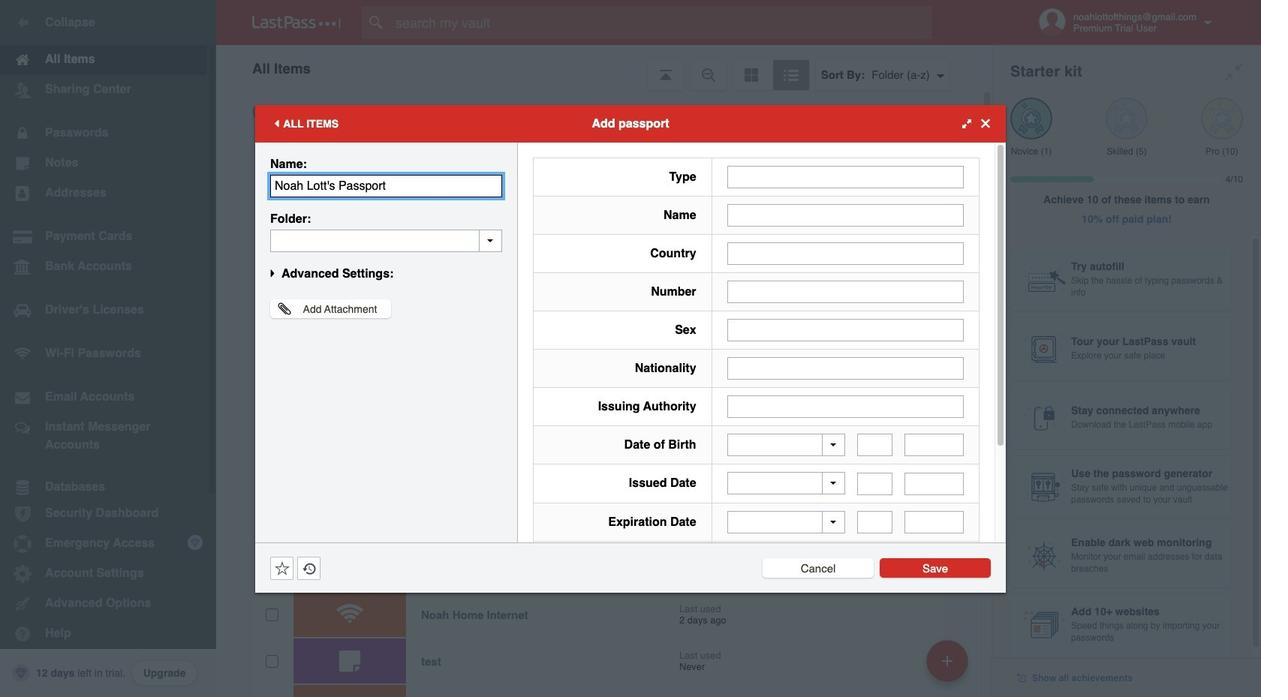 Task type: locate. For each thing, give the bounding box(es) containing it.
vault options navigation
[[216, 45, 993, 90]]

search my vault text field
[[362, 6, 962, 39]]

dialog
[[255, 105, 1006, 651]]

None text field
[[727, 166, 964, 188], [727, 242, 964, 265], [727, 395, 964, 418], [857, 473, 893, 495], [857, 511, 893, 534], [727, 166, 964, 188], [727, 242, 964, 265], [727, 395, 964, 418], [857, 473, 893, 495], [857, 511, 893, 534]]

None text field
[[270, 175, 502, 197], [727, 204, 964, 226], [270, 229, 502, 252], [727, 280, 964, 303], [727, 319, 964, 341], [727, 357, 964, 380], [857, 434, 893, 456], [905, 434, 964, 456], [905, 473, 964, 495], [905, 511, 964, 534], [270, 175, 502, 197], [727, 204, 964, 226], [270, 229, 502, 252], [727, 280, 964, 303], [727, 319, 964, 341], [727, 357, 964, 380], [857, 434, 893, 456], [905, 434, 964, 456], [905, 473, 964, 495], [905, 511, 964, 534]]

lastpass image
[[252, 16, 341, 29]]



Task type: describe. For each thing, give the bounding box(es) containing it.
Search search field
[[362, 6, 962, 39]]

new item navigation
[[921, 636, 978, 697]]

main navigation navigation
[[0, 0, 216, 697]]

new item image
[[942, 656, 953, 666]]



Task type: vqa. For each thing, say whether or not it's contained in the screenshot.
caret right image
no



